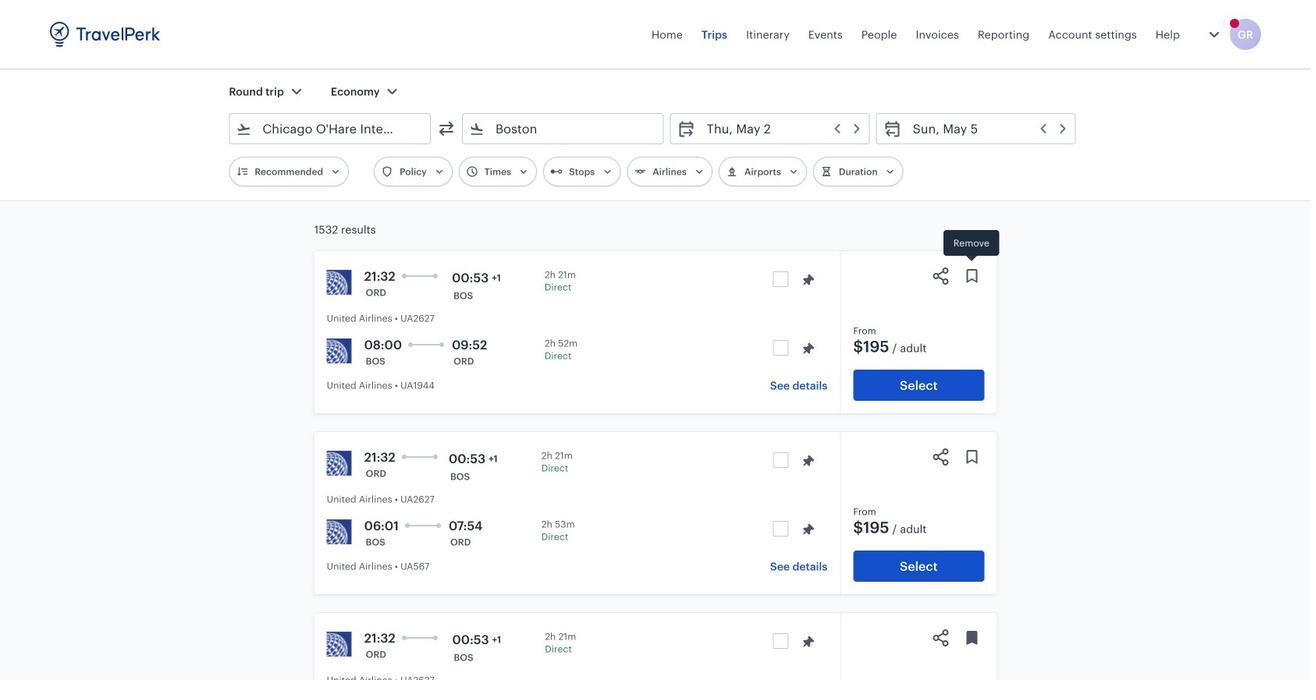Task type: describe. For each thing, give the bounding box(es) containing it.
1 united airlines image from the top
[[327, 270, 352, 295]]

To search field
[[485, 116, 643, 141]]



Task type: locate. For each thing, give the bounding box(es) containing it.
4 united airlines image from the top
[[327, 632, 352, 657]]

Return field
[[902, 116, 1069, 141]]

From search field
[[252, 116, 410, 141]]

Depart field
[[696, 116, 863, 141]]

2 united airlines image from the top
[[327, 339, 352, 364]]

tooltip
[[944, 230, 999, 264]]

3 united airlines image from the top
[[327, 520, 352, 545]]

united airlines image
[[327, 270, 352, 295], [327, 339, 352, 364], [327, 520, 352, 545], [327, 632, 352, 657]]

united airlines image
[[327, 451, 352, 476]]



